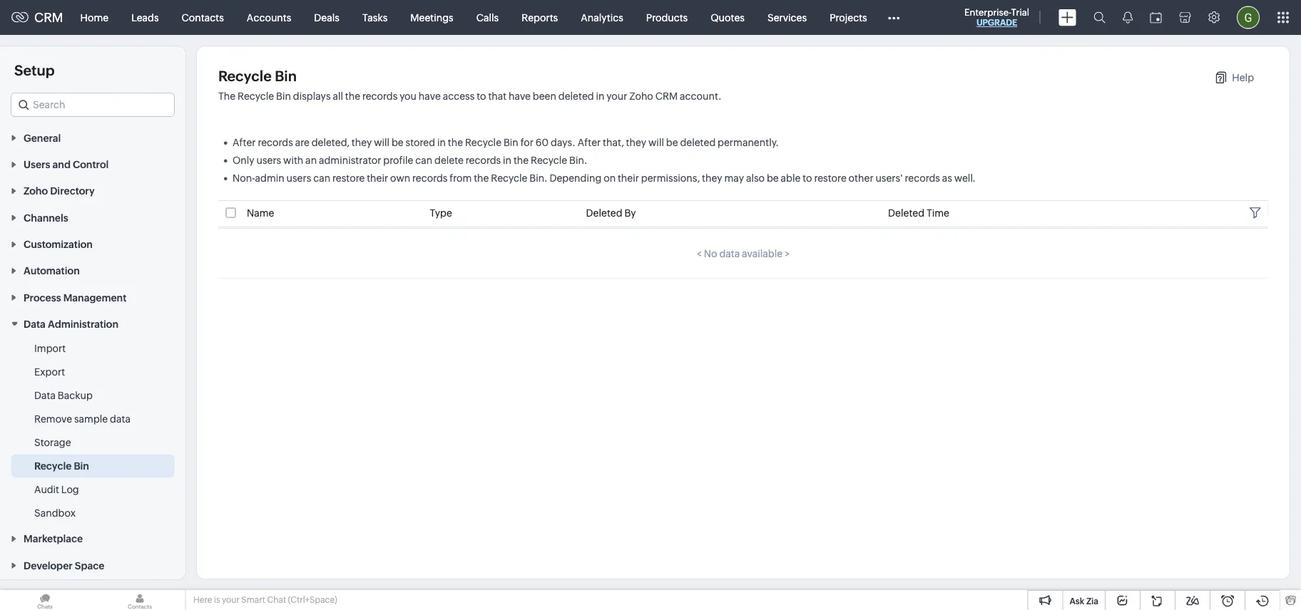 Task type: locate. For each thing, give the bounding box(es) containing it.
2 will from the left
[[649, 137, 664, 148]]

meetings link
[[399, 0, 465, 35]]

deleted inside the after records are deleted, they will be stored in the recycle bin for 60 days. after that, they will be deleted permanently. only users with an administrator profile can delete records in the recycle bin. non-admin users can restore their own records from the recycle bin. depending on their permissions, they may also be able to restore other users' records as well.
[[680, 137, 716, 148]]

0 vertical spatial to
[[477, 90, 486, 102]]

2 horizontal spatial in
[[596, 90, 605, 102]]

restore down administrator
[[332, 173, 365, 184]]

process management
[[24, 292, 127, 304]]

1 horizontal spatial in
[[503, 155, 512, 166]]

records left you
[[362, 90, 398, 102]]

in up delete
[[437, 137, 446, 148]]

can down stored
[[415, 155, 433, 166]]

the right all at the top left of page
[[345, 90, 360, 102]]

0 horizontal spatial deleted
[[586, 208, 623, 219]]

be up profile at top left
[[392, 137, 404, 148]]

log
[[61, 484, 79, 496]]

your right is
[[222, 596, 240, 605]]

deleted left time
[[889, 208, 925, 219]]

0 horizontal spatial to
[[477, 90, 486, 102]]

bin left for
[[504, 137, 519, 148]]

will up permissions,
[[649, 137, 664, 148]]

sandbox
[[34, 508, 76, 519]]

2 horizontal spatial they
[[702, 173, 723, 184]]

import link
[[34, 342, 66, 356]]

own
[[390, 173, 410, 184]]

0 horizontal spatial their
[[367, 173, 388, 184]]

2 have from the left
[[509, 90, 531, 102]]

0 horizontal spatial data
[[110, 414, 131, 425]]

1 horizontal spatial they
[[626, 137, 647, 148]]

be up permissions,
[[666, 137, 678, 148]]

2 their from the left
[[618, 173, 639, 184]]

Other Modules field
[[879, 6, 910, 29]]

data inside region
[[34, 390, 56, 402]]

0 horizontal spatial deleted
[[559, 90, 594, 102]]

bin inside recycle bin link
[[74, 461, 89, 472]]

by
[[625, 208, 636, 219]]

1 horizontal spatial zoho
[[630, 90, 654, 102]]

zoho left account.
[[630, 90, 654, 102]]

control
[[73, 159, 109, 170]]

after up only
[[233, 137, 256, 148]]

your inside recycle bin the recycle bin displays all the records you have access to that have been deleted in your zoho crm account.
[[607, 90, 628, 102]]

general
[[24, 132, 61, 144]]

they up administrator
[[352, 137, 372, 148]]

0 horizontal spatial after
[[233, 137, 256, 148]]

in inside recycle bin the recycle bin displays all the records you have access to that have been deleted in your zoho crm account.
[[596, 90, 605, 102]]

the
[[345, 90, 360, 102], [448, 137, 463, 148], [514, 155, 529, 166], [474, 173, 489, 184]]

have right you
[[419, 90, 441, 102]]

to left that on the top
[[477, 90, 486, 102]]

0 horizontal spatial will
[[374, 137, 390, 148]]

data backup
[[34, 390, 93, 402]]

bin up log in the bottom left of the page
[[74, 461, 89, 472]]

projects
[[830, 12, 868, 23]]

data
[[24, 319, 46, 330], [34, 390, 56, 402]]

data right 'sample'
[[110, 414, 131, 425]]

deleted left "by"
[[586, 208, 623, 219]]

deleted for deleted by
[[586, 208, 623, 219]]

0 vertical spatial data
[[24, 319, 46, 330]]

1 vertical spatial deleted
[[680, 137, 716, 148]]

0 vertical spatial users
[[257, 155, 281, 166]]

data administration region
[[0, 337, 186, 526]]

they left may
[[702, 173, 723, 184]]

1 vertical spatial in
[[437, 137, 446, 148]]

1 after from the left
[[233, 137, 256, 148]]

1 vertical spatial to
[[803, 173, 812, 184]]

deleted up permissions,
[[680, 137, 716, 148]]

to
[[477, 90, 486, 102], [803, 173, 812, 184]]

users and control button
[[0, 151, 186, 177]]

space
[[75, 560, 105, 572]]

to inside the after records are deleted, they will be stored in the recycle bin for 60 days. after that, they will be deleted permanently. only users with an administrator profile can delete records in the recycle bin. non-admin users can restore their own records from the recycle bin. depending on their permissions, they may also be able to restore other users' records as well.
[[803, 173, 812, 184]]

zoho down users
[[24, 186, 48, 197]]

1 horizontal spatial their
[[618, 173, 639, 184]]

1 horizontal spatial your
[[607, 90, 628, 102]]

1 horizontal spatial data
[[720, 248, 740, 260]]

0 horizontal spatial restore
[[332, 173, 365, 184]]

time
[[927, 208, 950, 219]]

records up from
[[466, 155, 501, 166]]

management
[[63, 292, 127, 304]]

they right that,
[[626, 137, 647, 148]]

bin inside the after records are deleted, they will be stored in the recycle bin for 60 days. after that, they will be deleted permanently. only users with an administrator profile can delete records in the recycle bin. non-admin users can restore their own records from the recycle bin. depending on their permissions, they may also be able to restore other users' records as well.
[[504, 137, 519, 148]]

that
[[488, 90, 507, 102]]

will up profile at top left
[[374, 137, 390, 148]]

export link
[[34, 365, 65, 379]]

days.
[[551, 137, 576, 148]]

0 horizontal spatial can
[[313, 173, 330, 184]]

export
[[34, 367, 65, 378]]

permanently.
[[718, 137, 779, 148]]

home link
[[69, 0, 120, 35]]

have right that on the top
[[509, 90, 531, 102]]

deleted
[[586, 208, 623, 219], [889, 208, 925, 219]]

0 vertical spatial in
[[596, 90, 605, 102]]

1 vertical spatial data
[[34, 390, 56, 402]]

create menu element
[[1050, 0, 1085, 35]]

0 horizontal spatial crm
[[34, 10, 63, 25]]

after left that,
[[578, 137, 601, 148]]

home
[[80, 12, 109, 23]]

1 horizontal spatial restore
[[814, 173, 847, 184]]

1 vertical spatial zoho
[[24, 186, 48, 197]]

records left as
[[905, 173, 940, 184]]

their
[[367, 173, 388, 184], [618, 173, 639, 184]]

1 vertical spatial your
[[222, 596, 240, 605]]

is
[[214, 596, 220, 605]]

0 vertical spatial crm
[[34, 10, 63, 25]]

bin. up "depending"
[[569, 155, 588, 166]]

depending
[[550, 173, 602, 184]]

recycle bin link
[[34, 459, 89, 474]]

0 vertical spatial bin.
[[569, 155, 588, 166]]

automation button
[[0, 257, 186, 284]]

their right on
[[618, 173, 639, 184]]

after
[[233, 137, 256, 148], [578, 137, 601, 148]]

customization
[[24, 239, 93, 250]]

1 horizontal spatial deleted
[[680, 137, 716, 148]]

the right from
[[474, 173, 489, 184]]

data inside region
[[110, 414, 131, 425]]

records
[[362, 90, 398, 102], [258, 137, 293, 148], [466, 155, 501, 166], [413, 173, 448, 184], [905, 173, 940, 184]]

to right able
[[803, 173, 812, 184]]

leads
[[131, 12, 159, 23]]

displays
[[293, 90, 331, 102]]

1 vertical spatial data
[[110, 414, 131, 425]]

data down the process
[[24, 319, 46, 330]]

in up that,
[[596, 90, 605, 102]]

crm left home
[[34, 10, 63, 25]]

users down the "with" at the top of page
[[287, 173, 311, 184]]

users
[[257, 155, 281, 166], [287, 173, 311, 184]]

bin. down 60
[[530, 173, 548, 184]]

enterprise-
[[965, 7, 1012, 17]]

permissions,
[[641, 173, 700, 184]]

1 vertical spatial crm
[[656, 90, 678, 102]]

1 horizontal spatial can
[[415, 155, 433, 166]]

1 horizontal spatial after
[[578, 137, 601, 148]]

deals
[[314, 12, 340, 23]]

0 vertical spatial can
[[415, 155, 433, 166]]

1 deleted from the left
[[586, 208, 623, 219]]

0 horizontal spatial bin.
[[530, 173, 548, 184]]

1 horizontal spatial will
[[649, 137, 664, 148]]

0 horizontal spatial zoho
[[24, 186, 48, 197]]

upgrade
[[977, 18, 1018, 27]]

crm left account.
[[656, 90, 678, 102]]

data for sample
[[110, 414, 131, 425]]

records up the "with" at the top of page
[[258, 137, 293, 148]]

deleted right been
[[559, 90, 594, 102]]

they
[[352, 137, 372, 148], [626, 137, 647, 148], [702, 173, 723, 184]]

2 restore from the left
[[814, 173, 847, 184]]

0 horizontal spatial have
[[419, 90, 441, 102]]

your up that,
[[607, 90, 628, 102]]

calls
[[476, 12, 499, 23]]

will
[[374, 137, 390, 148], [649, 137, 664, 148]]

with
[[283, 155, 303, 166]]

can down an
[[313, 173, 330, 184]]

your
[[607, 90, 628, 102], [222, 596, 240, 605]]

2 deleted from the left
[[889, 208, 925, 219]]

data backup link
[[34, 389, 93, 403]]

meetings
[[411, 12, 454, 23]]

backup
[[58, 390, 93, 402]]

contacts
[[182, 12, 224, 23]]

0 vertical spatial zoho
[[630, 90, 654, 102]]

0 vertical spatial data
[[720, 248, 740, 260]]

data down export link
[[34, 390, 56, 402]]

profile image
[[1237, 6, 1260, 29]]

calendar image
[[1150, 12, 1162, 23]]

data right no
[[720, 248, 740, 260]]

0 vertical spatial your
[[607, 90, 628, 102]]

1 horizontal spatial deleted
[[889, 208, 925, 219]]

remove sample data link
[[34, 412, 131, 427]]

search element
[[1085, 0, 1115, 35]]

crm
[[34, 10, 63, 25], [656, 90, 678, 102]]

2 after from the left
[[578, 137, 601, 148]]

search image
[[1094, 11, 1106, 24]]

crm inside recycle bin the recycle bin displays all the records you have access to that have been deleted in your zoho crm account.
[[656, 90, 678, 102]]

data for data administration
[[24, 319, 46, 330]]

ask
[[1070, 597, 1085, 607]]

0 horizontal spatial your
[[222, 596, 240, 605]]

1 horizontal spatial to
[[803, 173, 812, 184]]

0 vertical spatial deleted
[[559, 90, 594, 102]]

recycle down storage link
[[34, 461, 72, 472]]

restore left "other"
[[814, 173, 847, 184]]

recycle bin the recycle bin displays all the records you have access to that have been deleted in your zoho crm account.
[[218, 68, 722, 102]]

None field
[[11, 93, 175, 117]]

able
[[781, 173, 801, 184]]

chats image
[[0, 591, 90, 611]]

channels button
[[0, 204, 186, 231]]

1 horizontal spatial users
[[287, 173, 311, 184]]

data inside dropdown button
[[24, 319, 46, 330]]

may
[[725, 173, 744, 184]]

users up admin
[[257, 155, 281, 166]]

that,
[[603, 137, 624, 148]]

here
[[193, 596, 212, 605]]

1 horizontal spatial crm
[[656, 90, 678, 102]]

1 horizontal spatial have
[[509, 90, 531, 102]]

be right also
[[767, 173, 779, 184]]

deleted time
[[889, 208, 950, 219]]

in right delete
[[503, 155, 512, 166]]

their left own
[[367, 173, 388, 184]]

help
[[1233, 72, 1254, 83]]

an
[[306, 155, 317, 166]]



Task type: vqa. For each thing, say whether or not it's contained in the screenshot.
It for It allows you to organise the people hierarchy. On choosing this, you can share your organization data according to reporting hierarchy and not role hierarchy.
no



Task type: describe. For each thing, give the bounding box(es) containing it.
1 will from the left
[[374, 137, 390, 148]]

users
[[24, 159, 50, 170]]

contacts link
[[170, 0, 235, 35]]

automation
[[24, 265, 80, 277]]

1 horizontal spatial be
[[666, 137, 678, 148]]

2 horizontal spatial be
[[767, 173, 779, 184]]

bin left displays at the left
[[276, 90, 291, 102]]

marketplace button
[[0, 526, 186, 552]]

only
[[233, 155, 255, 166]]

general button
[[0, 124, 186, 151]]

and
[[52, 159, 71, 170]]

the down for
[[514, 155, 529, 166]]

recycle inside data administration region
[[34, 461, 72, 472]]

contacts image
[[95, 591, 185, 611]]

0 horizontal spatial in
[[437, 137, 446, 148]]

been
[[533, 90, 557, 102]]

are
[[295, 137, 310, 148]]

data administration
[[24, 319, 119, 330]]

signals image
[[1123, 11, 1133, 24]]

crm link
[[11, 10, 63, 25]]

deleted for deleted time
[[889, 208, 925, 219]]

users and control
[[24, 159, 109, 170]]

audit
[[34, 484, 59, 496]]

data for no
[[720, 248, 740, 260]]

recycle up the
[[218, 68, 272, 84]]

customization button
[[0, 231, 186, 257]]

administrator
[[319, 155, 381, 166]]

1 horizontal spatial bin.
[[569, 155, 588, 166]]

zoho inside dropdown button
[[24, 186, 48, 197]]

(ctrl+space)
[[288, 596, 337, 605]]

you
[[400, 90, 417, 102]]

users'
[[876, 173, 903, 184]]

admin
[[255, 173, 285, 184]]

audit log
[[34, 484, 79, 496]]

deleted by
[[586, 208, 636, 219]]

deals link
[[303, 0, 351, 35]]

records down delete
[[413, 173, 448, 184]]

deleted,
[[312, 137, 350, 148]]

tasks
[[362, 12, 388, 23]]

signals element
[[1115, 0, 1142, 35]]

delete
[[435, 155, 464, 166]]

zoho directory button
[[0, 177, 186, 204]]

profile element
[[1229, 0, 1269, 35]]

remove
[[34, 414, 72, 425]]

analytics
[[581, 12, 624, 23]]

0 horizontal spatial be
[[392, 137, 404, 148]]

1 have from the left
[[419, 90, 441, 102]]

create menu image
[[1059, 9, 1077, 26]]

available
[[742, 248, 783, 260]]

zoho inside recycle bin the recycle bin displays all the records you have access to that have been deleted in your zoho crm account.
[[630, 90, 654, 102]]

from
[[450, 173, 472, 184]]

to inside recycle bin the recycle bin displays all the records you have access to that have been deleted in your zoho crm account.
[[477, 90, 486, 102]]

1 vertical spatial users
[[287, 173, 311, 184]]

2 vertical spatial in
[[503, 155, 512, 166]]

the
[[218, 90, 236, 102]]

the up delete
[[448, 137, 463, 148]]

developer space
[[24, 560, 105, 572]]

enterprise-trial upgrade
[[965, 7, 1030, 27]]

recycle right the
[[238, 90, 274, 102]]

accounts
[[247, 12, 291, 23]]

channels
[[24, 212, 68, 224]]

projects link
[[819, 0, 879, 35]]

well.
[[955, 173, 976, 184]]

account.
[[680, 90, 722, 102]]

ask zia
[[1070, 597, 1099, 607]]

chat
[[267, 596, 286, 605]]

as
[[942, 173, 953, 184]]

no
[[704, 248, 718, 260]]

access
[[443, 90, 475, 102]]

also
[[746, 173, 765, 184]]

reports
[[522, 12, 558, 23]]

reports link
[[510, 0, 570, 35]]

products link
[[635, 0, 699, 35]]

trial
[[1012, 7, 1030, 17]]

1 vertical spatial can
[[313, 173, 330, 184]]

process management button
[[0, 284, 186, 311]]

1 restore from the left
[[332, 173, 365, 184]]

sandbox link
[[34, 506, 76, 521]]

1 their from the left
[[367, 173, 388, 184]]

calls link
[[465, 0, 510, 35]]

data for data backup
[[34, 390, 56, 402]]

setup
[[14, 62, 55, 78]]

leads link
[[120, 0, 170, 35]]

recycle down 60
[[531, 155, 567, 166]]

analytics link
[[570, 0, 635, 35]]

storage link
[[34, 436, 71, 450]]

< no data available >
[[697, 248, 790, 260]]

non-
[[233, 173, 255, 184]]

audit log link
[[34, 483, 79, 497]]

recycle bin
[[34, 461, 89, 472]]

records inside recycle bin the recycle bin displays all the records you have access to that have been deleted in your zoho crm account.
[[362, 90, 398, 102]]

services
[[768, 12, 807, 23]]

tasks link
[[351, 0, 399, 35]]

0 horizontal spatial users
[[257, 155, 281, 166]]

import
[[34, 343, 66, 354]]

quotes link
[[699, 0, 756, 35]]

1 vertical spatial bin.
[[530, 173, 548, 184]]

60
[[536, 137, 549, 148]]

process
[[24, 292, 61, 304]]

zoho directory
[[24, 186, 95, 197]]

deleted inside recycle bin the recycle bin displays all the records you have access to that have been deleted in your zoho crm account.
[[559, 90, 594, 102]]

services link
[[756, 0, 819, 35]]

the inside recycle bin the recycle bin displays all the records you have access to that have been deleted in your zoho crm account.
[[345, 90, 360, 102]]

recycle down for
[[491, 173, 528, 184]]

>
[[785, 248, 790, 260]]

smart
[[241, 596, 265, 605]]

marketplace
[[24, 534, 83, 545]]

recycle up from
[[465, 137, 502, 148]]

profile
[[383, 155, 413, 166]]

accounts link
[[235, 0, 303, 35]]

Search text field
[[11, 93, 174, 116]]

0 horizontal spatial they
[[352, 137, 372, 148]]

directory
[[50, 186, 95, 197]]

on
[[604, 173, 616, 184]]

bin up displays at the left
[[275, 68, 297, 84]]



